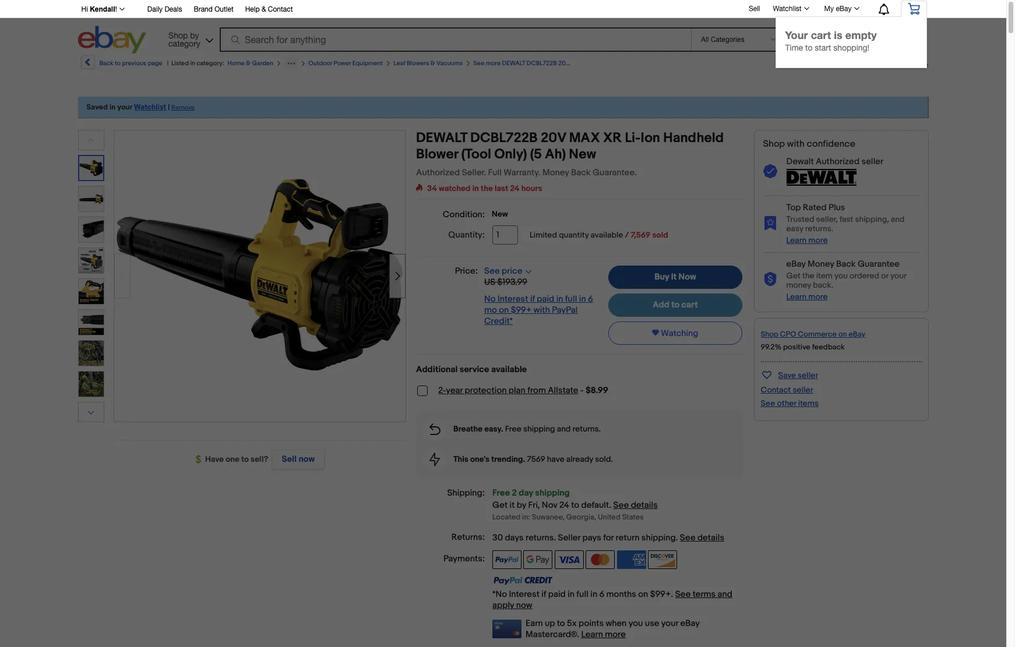 Task type: describe. For each thing, give the bounding box(es) containing it.
in right saved at the top left of page
[[110, 103, 116, 112]]

contact inside "contact seller see other items"
[[761, 385, 792, 395]]

learn more link for rated
[[787, 236, 828, 245]]

picture 3 of 20 image
[[78, 218, 104, 243]]

see inside free 2 day shipping get it by fri, nov 24 to default . see details located in: suwanee, georgia, united states
[[614, 500, 629, 511]]

ebay inside shop cpo commerce on ebay 99.2% positive feedback
[[849, 330, 866, 339]]

learn inside top rated plus trusted seller, fast shipping, and easy returns. learn more
[[787, 236, 807, 245]]

with details__icon image for top rated plus
[[764, 216, 778, 230]]

your shopping cart image
[[908, 3, 921, 15]]

payments:
[[444, 554, 485, 565]]

30
[[493, 533, 503, 544]]

0 horizontal spatial .
[[554, 533, 556, 544]]

seller
[[558, 533, 581, 544]]

hi kendall !
[[81, 5, 117, 13]]

none submit inside your cart is empty banner
[[789, 27, 887, 52]]

99.2%
[[761, 343, 782, 352]]

. inside free 2 day shipping get it by fri, nov 24 to default . see details located in: suwanee, georgia, united states
[[610, 500, 612, 511]]

shop with confidence
[[764, 139, 856, 150]]

cpo
[[781, 330, 797, 339]]

sell now
[[282, 454, 315, 465]]

help & contact link
[[245, 3, 293, 16]]

0 horizontal spatial returns.
[[573, 425, 601, 434]]

& for garden
[[246, 59, 251, 67]]

ion inside dewalt dcbl722b 20v max xr li-ion handheld blower (tool only) (5 ah) new authorized seller. full warranty. money back guarantee.
[[641, 130, 661, 146]]

sell for sell now
[[282, 454, 297, 465]]

see details link for default
[[614, 500, 658, 511]]

more right points at the right of page
[[605, 630, 626, 641]]

money
[[787, 280, 812, 290]]

items
[[799, 399, 819, 409]]

get for free
[[493, 500, 508, 511]]

learn more
[[582, 630, 626, 641]]

0 horizontal spatial and
[[557, 425, 571, 434]]

more right vacuums
[[486, 59, 501, 67]]

with details__icon image for ebay money back guarantee
[[764, 272, 778, 287]]

breathe
[[454, 425, 483, 434]]

1 vertical spatial |
[[168, 103, 170, 112]]

returns
[[526, 533, 554, 544]]

listed
[[172, 59, 189, 67]]

1 vertical spatial watchlist
[[134, 103, 166, 112]]

details inside free 2 day shipping get it by fri, nov 24 to default . see details located in: suwanee, georgia, united states
[[631, 500, 658, 511]]

34 watched in the last 24 hours
[[428, 184, 543, 194]]

top rated plus trusted seller, fast shipping, and easy returns. learn more
[[787, 202, 905, 245]]

empty
[[846, 29, 877, 41]]

saved
[[87, 103, 108, 112]]

watchlist inside "account" navigation
[[774, 5, 802, 13]]

now
[[679, 272, 697, 283]]

1 horizontal spatial 6
[[600, 590, 605, 601]]

picture 7 of 20 image
[[78, 341, 104, 366]]

add to cart link
[[609, 294, 743, 317]]

your
[[786, 29, 809, 41]]

points
[[579, 619, 604, 630]]

0 vertical spatial max
[[572, 59, 586, 67]]

guarantee
[[858, 259, 900, 270]]

0 vertical spatial ion
[[620, 59, 629, 67]]

5x
[[567, 619, 577, 630]]

back to previous page link
[[80, 55, 163, 73]]

in right paypal
[[580, 294, 586, 305]]

6 inside the us $193.99 no interest if paid in full in 6 mo on $99+ with paypal credit*
[[588, 294, 594, 305]]

us
[[485, 277, 496, 288]]

seller.
[[462, 167, 486, 178]]

picture 8 of 20 image
[[78, 372, 104, 397]]

(5
[[531, 146, 542, 163]]

ordered
[[850, 271, 880, 281]]

now inside see terms and apply now
[[516, 601, 533, 612]]

sell link
[[744, 4, 766, 13]]

get for ebay
[[787, 271, 801, 281]]

ebay inside my ebay link
[[836, 5, 852, 13]]

new inside dewalt dcbl722b 20v max xr li-ion handheld blower (tool only) (5 ah) new authorized seller. full warranty. money back guarantee.
[[569, 146, 597, 163]]

brand outlet
[[194, 5, 234, 13]]

to inside earn up to 5x points when you use your ebay mastercard®.
[[557, 619, 565, 630]]

with details__icon image for this one's trending.
[[430, 453, 440, 467]]

to right add
[[672, 300, 680, 311]]

1 horizontal spatial details
[[698, 533, 725, 544]]

for
[[604, 533, 614, 544]]

my ebay link
[[819, 2, 865, 16]]

1 vertical spatial if
[[542, 590, 547, 601]]

see more dewalt dcbl722b 20v max xr lithium-ion handhel... link
[[474, 59, 658, 67]]

more inside ebay money back guarantee get the item you ordered or your money back. learn more
[[809, 292, 828, 302]]

shipping for free
[[524, 425, 556, 434]]

see inside see terms and apply now
[[676, 590, 691, 601]]

cart inside add to cart link
[[682, 300, 698, 311]]

buy it now link
[[609, 266, 743, 289]]

paypal credit image
[[493, 577, 553, 586]]

feedback
[[813, 343, 845, 352]]

sell?
[[251, 455, 269, 465]]

xr inside dewalt dcbl722b 20v max xr li-ion handheld blower (tool only) (5 ah) new authorized seller. full warranty. money back guarantee.
[[604, 130, 622, 146]]

paypal image
[[493, 551, 522, 570]]

picture 4 of 20 image
[[78, 248, 104, 274]]

0 vertical spatial seller
[[862, 156, 884, 167]]

buy
[[655, 272, 670, 283]]

no
[[485, 294, 496, 305]]

shop for shop with confidence
[[764, 139, 786, 150]]

suwanee,
[[532, 513, 565, 523]]

and inside see terms and apply now
[[718, 590, 733, 601]]

if inside the us $193.99 no interest if paid in full in 6 mo on $99+ with paypal credit*
[[531, 294, 535, 305]]

and inside top rated plus trusted seller, fast shipping, and easy returns. learn more
[[892, 215, 905, 224]]

7,569
[[631, 230, 651, 240]]

dewalt
[[787, 156, 814, 167]]

you inside earn up to 5x points when you use your ebay mastercard®.
[[629, 619, 643, 630]]

picture 5 of 20 image
[[78, 279, 104, 304]]

united
[[598, 513, 621, 523]]

handhel...
[[630, 59, 658, 67]]

cart inside your cart is empty time to start shopping!
[[812, 29, 832, 41]]

0 vertical spatial 20v
[[559, 59, 570, 67]]

sold.
[[596, 455, 613, 465]]

it
[[510, 500, 515, 511]]

0 horizontal spatial new
[[492, 209, 508, 219]]

dcbl722b inside dewalt dcbl722b 20v max xr li-ion handheld blower (tool only) (5 ah) new authorized seller. full warranty. money back guarantee.
[[471, 130, 538, 146]]

other
[[778, 399, 797, 409]]

max inside dewalt dcbl722b 20v max xr li-ion handheld blower (tool only) (5 ah) new authorized seller. full warranty. money back guarantee.
[[570, 130, 601, 146]]

it
[[672, 272, 677, 283]]

outdoor
[[309, 59, 332, 67]]

on inside shop cpo commerce on ebay 99.2% positive feedback
[[839, 330, 848, 339]]

2 vertical spatial learn
[[582, 630, 604, 641]]

day
[[519, 488, 534, 499]]

sell now link
[[269, 450, 325, 470]]

quantity:
[[449, 230, 485, 241]]

sold
[[653, 230, 669, 240]]

price:
[[455, 266, 478, 277]]

1 vertical spatial interest
[[509, 590, 540, 601]]

shipping:
[[448, 488, 485, 499]]

home & garden link
[[228, 59, 274, 67]]

2 vertical spatial learn more link
[[582, 630, 626, 641]]

the inside ebay money back guarantee get the item you ordered or your money back. learn more
[[803, 271, 815, 281]]

returns:
[[452, 532, 485, 544]]

protection
[[465, 385, 507, 397]]

see terms and apply now
[[493, 590, 733, 612]]

hours
[[522, 184, 543, 194]]

dewalt logo image
[[787, 169, 857, 186]]

0 vertical spatial free
[[505, 425, 522, 434]]

time
[[786, 43, 804, 52]]

contact inside "account" navigation
[[268, 5, 293, 13]]

outdoor power equipment link
[[309, 59, 383, 67]]

0 horizontal spatial the
[[481, 184, 493, 194]]

additional service available
[[416, 364, 527, 376]]

earn up to 5x points when you use your ebay mastercard®.
[[526, 619, 700, 641]]

quantity
[[559, 230, 589, 240]]

you inside ebay money back guarantee get the item you ordered or your money back. learn more
[[835, 271, 848, 281]]

additional
[[416, 364, 458, 376]]

to inside your cart is empty time to start shopping!
[[806, 43, 813, 52]]

add to cart
[[653, 300, 698, 311]]

see inside "contact seller see other items"
[[761, 399, 776, 409]]

$193.99
[[498, 277, 528, 288]]

0 vertical spatial with
[[788, 139, 805, 150]]

!
[[115, 5, 117, 13]]

shipping,
[[856, 215, 890, 224]]

your inside ebay money back guarantee get the item you ordered or your money back. learn more
[[891, 271, 907, 281]]

full inside the us $193.99 no interest if paid in full in 6 mo on $99+ with paypal credit*
[[566, 294, 578, 305]]

0 vertical spatial dewalt
[[502, 59, 526, 67]]

in down seller.
[[473, 184, 479, 194]]

now inside sell now link
[[299, 454, 315, 465]]

dewalt dcbl722b 20v max xr li-ion handheld blower (tool only) (5 ah) new - picture 1 of 20 image
[[114, 129, 406, 421]]

states
[[623, 513, 644, 523]]

2-
[[439, 385, 446, 397]]

dewalt inside dewalt dcbl722b 20v max xr li-ion handheld blower (tool only) (5 ah) new authorized seller. full warranty. money back guarantee.
[[416, 130, 468, 146]]

1 horizontal spatial on
[[639, 590, 649, 601]]

brand outlet link
[[194, 3, 234, 16]]

0 vertical spatial your
[[117, 103, 132, 112]]

power
[[334, 59, 351, 67]]

dewalt authorized seller
[[787, 156, 884, 167]]

have
[[547, 455, 565, 465]]



Task type: locate. For each thing, give the bounding box(es) containing it.
free 2 day shipping get it by fri, nov 24 to default . see details located in: suwanee, georgia, united states
[[493, 488, 658, 523]]

& right help
[[262, 5, 266, 13]]

shop cpo commerce on ebay 99.2% positive feedback
[[761, 330, 866, 352]]

li-
[[625, 130, 641, 146]]

1 vertical spatial max
[[570, 130, 601, 146]]

the left item
[[803, 271, 815, 281]]

to right one
[[241, 455, 249, 465]]

1 vertical spatial dcbl722b
[[471, 130, 538, 146]]

your inside earn up to 5x points when you use your ebay mastercard®.
[[662, 619, 679, 630]]

0 horizontal spatial &
[[246, 59, 251, 67]]

0 horizontal spatial contact
[[268, 5, 293, 13]]

xr left lithium-
[[587, 59, 595, 67]]

guarantee.
[[593, 167, 637, 178]]

default
[[582, 500, 610, 511]]

0 vertical spatial on
[[499, 305, 509, 316]]

get inside free 2 day shipping get it by fri, nov 24 to default . see details located in: suwanee, georgia, united states
[[493, 500, 508, 511]]

*no interest if paid in full in 6 months on $99+.
[[493, 590, 676, 601]]

34
[[428, 184, 438, 194]]

to inside free 2 day shipping get it by fri, nov 24 to default . see details located in: suwanee, georgia, united states
[[572, 500, 580, 511]]

fast
[[840, 215, 854, 224]]

0 horizontal spatial 6
[[588, 294, 594, 305]]

available left /
[[591, 230, 624, 240]]

20v inside dewalt dcbl722b 20v max xr li-ion handheld blower (tool only) (5 ah) new authorized seller. full warranty. money back guarantee.
[[541, 130, 567, 146]]

0 vertical spatial back
[[99, 59, 113, 67]]

1 vertical spatial dewalt
[[416, 130, 468, 146]]

1 vertical spatial ion
[[641, 130, 661, 146]]

have
[[205, 455, 224, 465]]

ebay mastercard image
[[493, 621, 522, 639]]

on left $99+.
[[639, 590, 649, 601]]

0 vertical spatial contact
[[268, 5, 293, 13]]

see details link up terms
[[680, 533, 725, 544]]

$99+.
[[651, 590, 674, 601]]

seller inside "contact seller see other items"
[[793, 385, 814, 395]]

last
[[495, 184, 509, 194]]

0 vertical spatial learn
[[787, 236, 807, 245]]

picture 6 of 20 image
[[78, 310, 104, 335]]

| listed in category:
[[167, 59, 224, 67]]

ebay inside ebay money back guarantee get the item you ordered or your money back. learn more
[[787, 259, 806, 270]]

paid
[[537, 294, 555, 305], [549, 590, 566, 601]]

0 horizontal spatial cart
[[682, 300, 698, 311]]

learn inside ebay money back guarantee get the item you ordered or your money back. learn more
[[787, 292, 807, 302]]

full up points at the right of page
[[577, 590, 589, 601]]

0 vertical spatial if
[[531, 294, 535, 305]]

0 horizontal spatial dewalt
[[416, 130, 468, 146]]

shop up 99.2% on the right bottom
[[761, 330, 779, 339]]

1 vertical spatial contact
[[761, 385, 792, 395]]

more
[[486, 59, 501, 67], [809, 236, 828, 245], [809, 292, 828, 302], [605, 630, 626, 641]]

shipping inside free 2 day shipping get it by fri, nov 24 to default . see details located in: suwanee, georgia, united states
[[536, 488, 570, 499]]

watchlist link left remove button
[[134, 103, 166, 112]]

with details__icon image left dewalt
[[764, 164, 778, 179]]

back inside dewalt dcbl722b 20v max xr li-ion handheld blower (tool only) (5 ah) new authorized seller. full warranty. money back guarantee.
[[571, 167, 591, 178]]

0 horizontal spatial if
[[531, 294, 535, 305]]

1 vertical spatial sell
[[282, 454, 297, 465]]

0 vertical spatial interest
[[498, 294, 529, 305]]

0 vertical spatial shipping
[[524, 425, 556, 434]]

2 horizontal spatial &
[[431, 59, 435, 67]]

outlet
[[215, 5, 234, 13]]

save seller button
[[761, 368, 819, 382]]

$8.99
[[586, 385, 609, 397]]

2 vertical spatial shipping
[[642, 533, 676, 544]]

1 vertical spatial now
[[516, 601, 533, 612]]

home & garden
[[228, 59, 274, 67]]

1 horizontal spatial get
[[787, 271, 801, 281]]

garden
[[252, 59, 274, 67]]

with details__icon image left easy at the right top
[[764, 216, 778, 230]]

0 vertical spatial watchlist link
[[767, 2, 815, 16]]

get inside ebay money back guarantee get the item you ordered or your money back. learn more
[[787, 271, 801, 281]]

1 vertical spatial 24
[[560, 500, 570, 511]]

7569
[[527, 455, 546, 465]]

. left seller
[[554, 533, 556, 544]]

paid up up
[[549, 590, 566, 601]]

with details__icon image left this
[[430, 453, 440, 467]]

use
[[645, 619, 660, 630]]

paid right $99+
[[537, 294, 555, 305]]

share
[[907, 60, 929, 69]]

learn down money
[[787, 292, 807, 302]]

seller up 'items'
[[793, 385, 814, 395]]

sell for sell
[[749, 4, 761, 13]]

0 vertical spatial |
[[167, 59, 169, 67]]

watchlist link up your
[[767, 2, 815, 16]]

1 horizontal spatial 24
[[560, 500, 570, 511]]

0 vertical spatial dcbl722b
[[527, 59, 557, 67]]

1 vertical spatial full
[[577, 590, 589, 601]]

1 vertical spatial paid
[[549, 590, 566, 601]]

shipping
[[524, 425, 556, 434], [536, 488, 570, 499], [642, 533, 676, 544]]

1 vertical spatial shop
[[761, 330, 779, 339]]

available up plan in the bottom right of the page
[[492, 364, 527, 376]]

you right item
[[835, 271, 848, 281]]

one's
[[471, 455, 490, 465]]

24 right "nov"
[[560, 500, 570, 511]]

free right easy.
[[505, 425, 522, 434]]

24 inside free 2 day shipping get it by fri, nov 24 to default . see details located in: suwanee, georgia, united states
[[560, 500, 570, 511]]

24 right the last
[[510, 184, 520, 194]]

0 vertical spatial cart
[[812, 29, 832, 41]]

| left remove button
[[168, 103, 170, 112]]

1 horizontal spatial dewalt
[[502, 59, 526, 67]]

1 vertical spatial new
[[492, 209, 508, 219]]

with details__icon image
[[764, 164, 778, 179], [764, 216, 778, 230], [764, 272, 778, 287], [430, 424, 441, 436], [430, 453, 440, 467]]

xr
[[587, 59, 595, 67], [604, 130, 622, 146]]

have one to sell?
[[205, 455, 269, 465]]

(tool
[[462, 146, 492, 163]]

0 vertical spatial now
[[299, 454, 315, 465]]

interest inside the us $193.99 no interest if paid in full in 6 mo on $99+ with paypal credit*
[[498, 294, 529, 305]]

2 horizontal spatial .
[[676, 533, 678, 544]]

earn
[[526, 619, 543, 630]]

shipping for day
[[536, 488, 570, 499]]

leaf blowers & vacuums link
[[394, 59, 463, 67]]

& inside "account" navigation
[[262, 5, 266, 13]]

seller inside button
[[798, 371, 819, 381]]

1 horizontal spatial xr
[[604, 130, 622, 146]]

1 horizontal spatial and
[[718, 590, 733, 601]]

you left use at the right
[[629, 619, 643, 630]]

available for service
[[492, 364, 527, 376]]

free inside free 2 day shipping get it by fri, nov 24 to default . see details located in: suwanee, georgia, united states
[[493, 488, 510, 499]]

with details__icon image left breathe
[[430, 424, 441, 436]]

see details link up states in the bottom of the page
[[614, 500, 658, 511]]

free left the 2 at the bottom
[[493, 488, 510, 499]]

money down ah)
[[543, 167, 570, 178]]

now up earn
[[516, 601, 533, 612]]

on up feedback
[[839, 330, 848, 339]]

shipping up "nov"
[[536, 488, 570, 499]]

returns. inside top rated plus trusted seller, fast shipping, and easy returns. learn more
[[806, 224, 834, 234]]

1 horizontal spatial watchlist link
[[767, 2, 815, 16]]

already
[[567, 455, 594, 465]]

details up terms
[[698, 533, 725, 544]]

0 vertical spatial the
[[481, 184, 493, 194]]

available for quantity
[[591, 230, 624, 240]]

full
[[488, 167, 502, 178]]

1 vertical spatial watchlist link
[[134, 103, 166, 112]]

shop for shop cpo commerce on ebay 99.2% positive feedback
[[761, 330, 779, 339]]

Quantity: text field
[[493, 226, 518, 245]]

shop inside shop cpo commerce on ebay 99.2% positive feedback
[[761, 330, 779, 339]]

ebay inside earn up to 5x points when you use your ebay mastercard®.
[[681, 619, 700, 630]]

back up the ordered at the right of page
[[837, 259, 856, 270]]

0 horizontal spatial xr
[[587, 59, 595, 67]]

1 vertical spatial get
[[493, 500, 508, 511]]

visa image
[[555, 551, 584, 570]]

service
[[460, 364, 490, 376]]

. up discover image
[[676, 533, 678, 544]]

1 vertical spatial with
[[534, 305, 550, 316]]

more inside top rated plus trusted seller, fast shipping, and easy returns. learn more
[[809, 236, 828, 245]]

authorized down confidence
[[816, 156, 860, 167]]

your right use at the right
[[662, 619, 679, 630]]

learn more link for money
[[787, 292, 828, 302]]

1 horizontal spatial money
[[808, 259, 835, 270]]

1 vertical spatial seller
[[798, 371, 819, 381]]

-
[[581, 385, 584, 397]]

with up dewalt
[[788, 139, 805, 150]]

& right the blowers
[[431, 59, 435, 67]]

seller for save seller
[[798, 371, 819, 381]]

more down back.
[[809, 292, 828, 302]]

in right $99+
[[557, 294, 564, 305]]

outdoor power equipment
[[309, 59, 383, 67]]

dewalt
[[502, 59, 526, 67], [416, 130, 468, 146]]

back left guarantee.
[[571, 167, 591, 178]]

1 horizontal spatial .
[[610, 500, 612, 511]]

0 vertical spatial available
[[591, 230, 624, 240]]

ebay right commerce
[[849, 330, 866, 339]]

money inside dewalt dcbl722b 20v max xr li-ion handheld blower (tool only) (5 ah) new authorized seller. full warranty. money back guarantee.
[[543, 167, 570, 178]]

more down seller,
[[809, 236, 828, 245]]

with right $99+
[[534, 305, 550, 316]]

learn more link right 5x
[[582, 630, 626, 641]]

authorized up 34
[[416, 167, 460, 178]]

back left the previous
[[99, 59, 113, 67]]

deals
[[165, 5, 182, 13]]

get
[[787, 271, 801, 281], [493, 500, 508, 511]]

1 vertical spatial learn more link
[[787, 292, 828, 302]]

months
[[607, 590, 637, 601]]

ebay right my at the right
[[836, 5, 852, 13]]

2 horizontal spatial back
[[837, 259, 856, 270]]

money up item
[[808, 259, 835, 270]]

only)
[[495, 146, 527, 163]]

limited
[[530, 230, 558, 240]]

the
[[481, 184, 493, 194], [803, 271, 815, 281]]

0 vertical spatial learn more link
[[787, 236, 828, 245]]

authorized inside dewalt dcbl722b 20v max xr li-ion handheld blower (tool only) (5 ah) new authorized seller. full warranty. money back guarantee.
[[416, 167, 460, 178]]

your right saved at the top left of page
[[117, 103, 132, 112]]

in right listed
[[190, 59, 195, 67]]

1 vertical spatial 20v
[[541, 130, 567, 146]]

0 horizontal spatial now
[[299, 454, 315, 465]]

daily deals
[[147, 5, 182, 13]]

nov
[[542, 500, 558, 511]]

paid inside the us $193.99 no interest if paid in full in 6 mo on $99+ with paypal credit*
[[537, 294, 555, 305]]

0 vertical spatial and
[[892, 215, 905, 224]]

1 horizontal spatial available
[[591, 230, 624, 240]]

returns. up the already
[[573, 425, 601, 434]]

back
[[99, 59, 113, 67], [571, 167, 591, 178], [837, 259, 856, 270]]

0 horizontal spatial your
[[117, 103, 132, 112]]

plus
[[829, 202, 846, 213]]

ion left handheld on the right top
[[641, 130, 661, 146]]

with details__icon image for breathe easy.
[[430, 424, 441, 436]]

None submit
[[789, 27, 887, 52]]

daily
[[147, 5, 163, 13]]

1 horizontal spatial new
[[569, 146, 597, 163]]

shipping up discover image
[[642, 533, 676, 544]]

1 vertical spatial back
[[571, 167, 591, 178]]

if left paypal
[[531, 294, 535, 305]]

back inside ebay money back guarantee get the item you ordered or your money back. learn more
[[837, 259, 856, 270]]

watchlist up your
[[774, 5, 802, 13]]

if down paypal credit image at the bottom of page
[[542, 590, 547, 601]]

the left the last
[[481, 184, 493, 194]]

1 horizontal spatial authorized
[[816, 156, 860, 167]]

learn down easy at the right top
[[787, 236, 807, 245]]

picture 2 of 20 image
[[78, 187, 104, 212]]

my
[[825, 5, 835, 13]]

20v left lithium-
[[559, 59, 570, 67]]

item
[[817, 271, 833, 281]]

on inside the us $193.99 no interest if paid in full in 6 mo on $99+ with paypal credit*
[[499, 305, 509, 316]]

see details link for seller pays for return shipping
[[680, 533, 725, 544]]

returns. down rated on the top right of page
[[806, 224, 834, 234]]

money
[[543, 167, 570, 178], [808, 259, 835, 270]]

| left listed
[[167, 59, 169, 67]]

0 vertical spatial new
[[569, 146, 597, 163]]

2 vertical spatial back
[[837, 259, 856, 270]]

and
[[892, 215, 905, 224], [557, 425, 571, 434], [718, 590, 733, 601]]

6 left months
[[600, 590, 605, 601]]

6 right paypal
[[588, 294, 594, 305]]

2 vertical spatial and
[[718, 590, 733, 601]]

lithium-
[[597, 59, 620, 67]]

to left the previous
[[115, 59, 121, 67]]

discover image
[[648, 551, 678, 570]]

0 vertical spatial paid
[[537, 294, 555, 305]]

new up quantity: text field
[[492, 209, 508, 219]]

interest down $193.99
[[498, 294, 529, 305]]

money inside ebay money back guarantee get the item you ordered or your money back. learn more
[[808, 259, 835, 270]]

0 horizontal spatial back
[[99, 59, 113, 67]]

0 horizontal spatial authorized
[[416, 167, 460, 178]]

see
[[474, 59, 485, 67], [761, 399, 776, 409], [614, 500, 629, 511], [680, 533, 696, 544], [676, 590, 691, 601]]

/
[[625, 230, 629, 240]]

master card image
[[586, 551, 615, 570]]

in left months
[[591, 590, 598, 601]]

0 vertical spatial full
[[566, 294, 578, 305]]

. up united
[[610, 500, 612, 511]]

shop
[[764, 139, 786, 150], [761, 330, 779, 339]]

credit*
[[485, 316, 513, 327]]

0 vertical spatial money
[[543, 167, 570, 178]]

sell inside "account" navigation
[[749, 4, 761, 13]]

seller
[[862, 156, 884, 167], [798, 371, 819, 381], [793, 385, 814, 395]]

easy.
[[485, 425, 504, 434]]

located
[[493, 513, 521, 523]]

your cart is empty time to start shopping!
[[786, 29, 877, 52]]

1 vertical spatial your
[[891, 271, 907, 281]]

0 horizontal spatial ion
[[620, 59, 629, 67]]

category:
[[197, 59, 224, 67]]

ebay down terms
[[681, 619, 700, 630]]

& for contact
[[262, 5, 266, 13]]

seller for contact seller see other items
[[793, 385, 814, 395]]

learn more link down easy at the right top
[[787, 236, 828, 245]]

your cart is empty banner
[[0, 0, 1007, 648]]

2 horizontal spatial on
[[839, 330, 848, 339]]

1 vertical spatial free
[[493, 488, 510, 499]]

0 horizontal spatial see details link
[[614, 500, 658, 511]]

1 horizontal spatial now
[[516, 601, 533, 612]]

add
[[653, 300, 670, 311]]

& right 'home'
[[246, 59, 251, 67]]

interest down paypal credit image at the bottom of page
[[509, 590, 540, 601]]

your
[[117, 103, 132, 112], [891, 271, 907, 281], [662, 619, 679, 630]]

to left 5x
[[557, 619, 565, 630]]

dollar sign image
[[196, 456, 205, 465]]

1 horizontal spatial watchlist
[[774, 5, 802, 13]]

with inside the us $193.99 no interest if paid in full in 6 mo on $99+ with paypal credit*
[[534, 305, 550, 316]]

with details__icon image for dewalt authorized seller
[[764, 164, 778, 179]]

american express image
[[617, 551, 646, 570]]

apply
[[493, 601, 515, 612]]

vacuums
[[437, 59, 463, 67]]

0 vertical spatial returns.
[[806, 224, 834, 234]]

rated
[[803, 202, 827, 213]]

pays
[[583, 533, 602, 544]]

1 horizontal spatial the
[[803, 271, 815, 281]]

by
[[517, 500, 527, 511]]

1 vertical spatial returns.
[[573, 425, 601, 434]]

1 horizontal spatial returns.
[[806, 224, 834, 234]]

ebay up money
[[787, 259, 806, 270]]

from
[[528, 385, 546, 397]]

0 horizontal spatial money
[[543, 167, 570, 178]]

1 horizontal spatial you
[[835, 271, 848, 281]]

get left item
[[787, 271, 801, 281]]

google pay image
[[524, 551, 553, 570]]

0 horizontal spatial on
[[499, 305, 509, 316]]

0 vertical spatial 24
[[510, 184, 520, 194]]

seller right save at right
[[798, 371, 819, 381]]

in up 5x
[[568, 590, 575, 601]]

get left it
[[493, 500, 508, 511]]

0 vertical spatial details
[[631, 500, 658, 511]]

xr left li-
[[604, 130, 622, 146]]

mastercard®.
[[526, 630, 580, 641]]

account navigation
[[0, 0, 1007, 648]]

1 vertical spatial the
[[803, 271, 815, 281]]

contact up 'other'
[[761, 385, 792, 395]]

1 horizontal spatial ion
[[641, 130, 661, 146]]

interest
[[498, 294, 529, 305], [509, 590, 540, 601]]

picture 1 of 20 image
[[79, 156, 103, 180]]

and right terms
[[718, 590, 733, 601]]

1 vertical spatial 6
[[600, 590, 605, 601]]

plan
[[509, 385, 526, 397]]

details up states in the bottom of the page
[[631, 500, 658, 511]]

1 vertical spatial details
[[698, 533, 725, 544]]

now right sell?
[[299, 454, 315, 465]]

learn right 5x
[[582, 630, 604, 641]]

1 vertical spatial cart
[[682, 300, 698, 311]]

20v
[[559, 59, 570, 67], [541, 130, 567, 146]]

dewalt dcbl722b 20v max xr li-ion handheld blower (tool only) (5 ah) new authorized seller. full warranty. money back guarantee.
[[416, 130, 724, 178]]

easy
[[787, 224, 804, 234]]

this
[[454, 455, 469, 465]]

shopping!
[[834, 43, 870, 52]]

max right ah)
[[570, 130, 601, 146]]

save
[[779, 371, 797, 381]]

ion left handhel...
[[620, 59, 629, 67]]

to left start
[[806, 43, 813, 52]]

learn more link down money
[[787, 292, 828, 302]]

help
[[245, 5, 260, 13]]

on right mo
[[499, 305, 509, 316]]

cart down the now
[[682, 300, 698, 311]]

your right or
[[891, 271, 907, 281]]

0 vertical spatial xr
[[587, 59, 595, 67]]



Task type: vqa. For each thing, say whether or not it's contained in the screenshot.
Shipping:
yes



